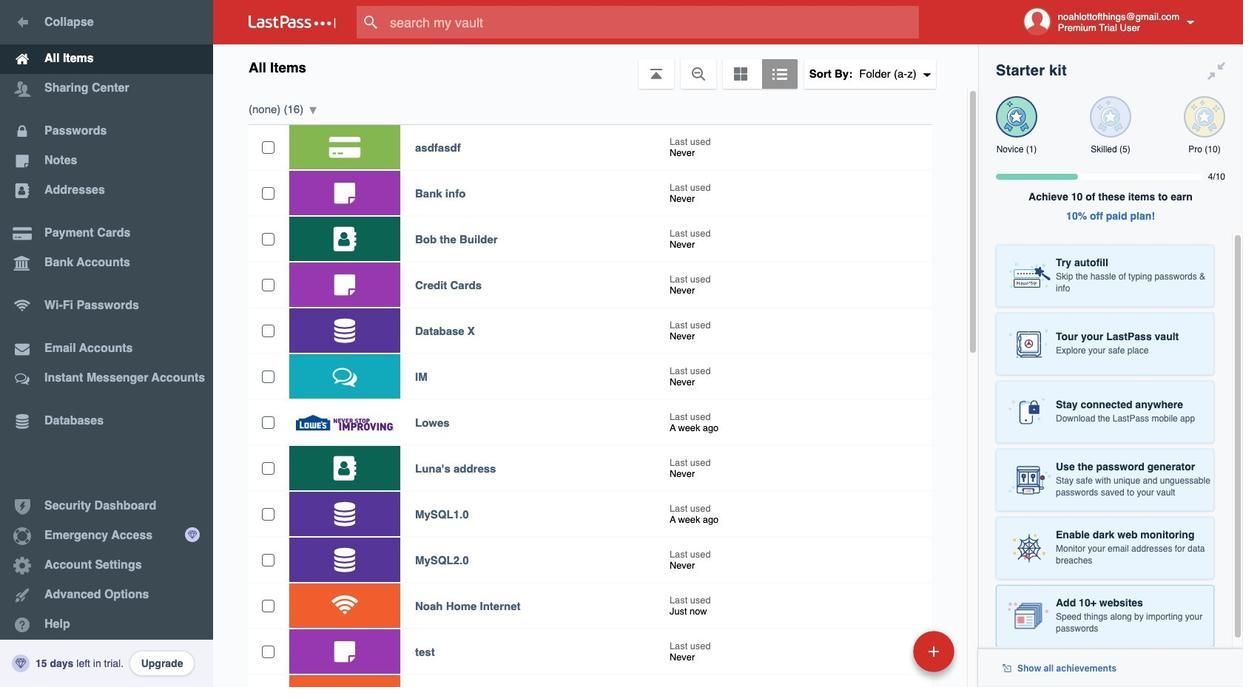 Task type: vqa. For each thing, say whether or not it's contained in the screenshot.
alert
no



Task type: describe. For each thing, give the bounding box(es) containing it.
lastpass image
[[249, 16, 336, 29]]

Search search field
[[357, 6, 948, 38]]

new item element
[[812, 631, 960, 673]]

search my vault text field
[[357, 6, 948, 38]]



Task type: locate. For each thing, give the bounding box(es) containing it.
new item navigation
[[812, 627, 964, 688]]

vault options navigation
[[213, 44, 979, 89]]

main navigation navigation
[[0, 0, 213, 688]]



